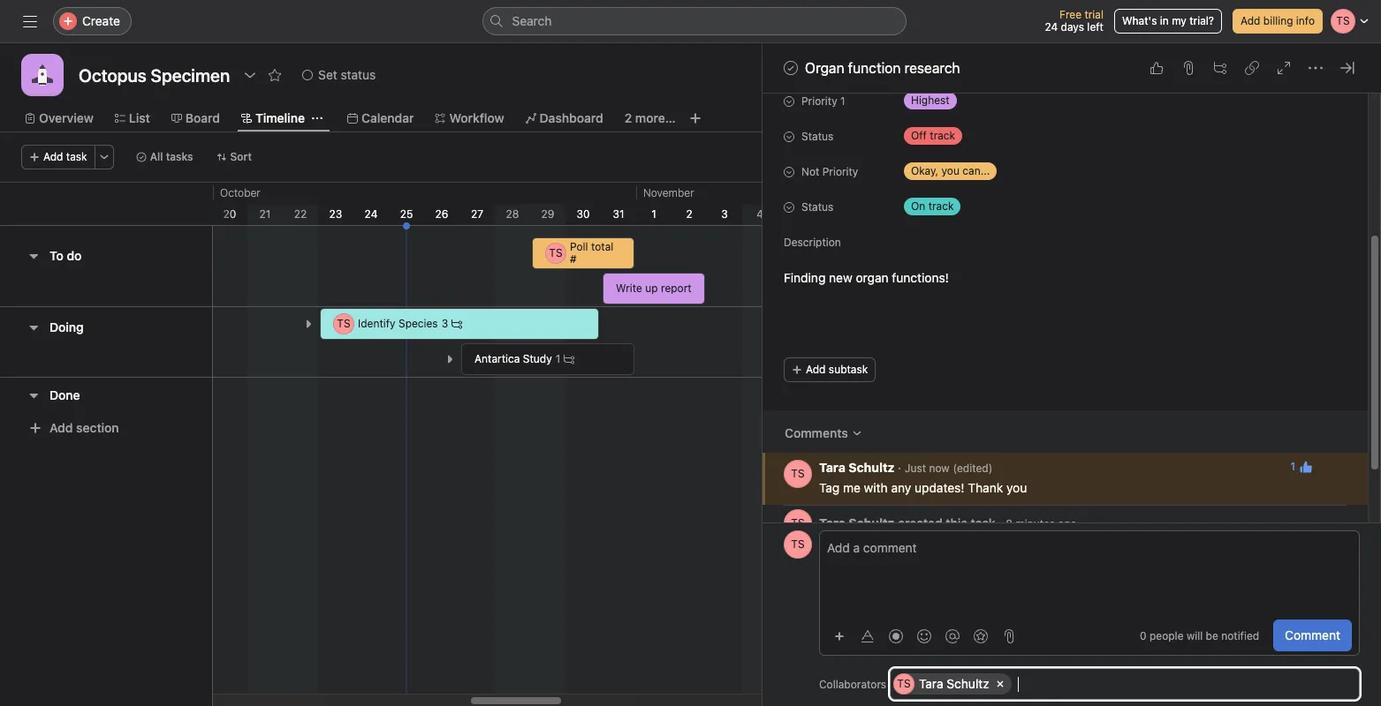 Task type: locate. For each thing, give the bounding box(es) containing it.
november
[[643, 186, 694, 200]]

0 vertical spatial priority
[[802, 95, 837, 108]]

board link
[[171, 109, 220, 128]]

attach a file or paste an image image
[[1002, 630, 1016, 644]]

tara down the tag
[[819, 516, 846, 531]]

0 vertical spatial status
[[802, 130, 834, 143]]

add subtask image
[[1213, 61, 1227, 75]]

1 vertical spatial ts button
[[784, 531, 812, 559]]

show subtasks for task antartica study image
[[445, 354, 455, 365]]

add task button
[[21, 145, 95, 170]]

track
[[930, 129, 955, 142], [928, 200, 954, 213]]

schultz up with
[[849, 460, 895, 475]]

1 vertical spatial tara
[[819, 516, 846, 531]]

overview
[[39, 110, 94, 125]]

1 vertical spatial schultz
[[849, 516, 895, 531]]

1 down organ
[[840, 95, 845, 108]]

0 vertical spatial 24
[[1045, 20, 1058, 34]]

24 left 25 at the left top of the page
[[365, 208, 378, 221]]

not priority
[[802, 165, 858, 179]]

track right off
[[930, 129, 955, 142]]

ts inside tara schultz cell
[[897, 678, 911, 691]]

completed image
[[780, 57, 802, 79]]

in
[[1160, 14, 1169, 27]]

24 inside free trial 24 days left
[[1045, 20, 1058, 34]]

okay, you can...
[[911, 164, 990, 178]]

more actions for this task image
[[1309, 61, 1323, 75]]

search list box
[[482, 7, 906, 35]]

30
[[577, 208, 590, 221]]

free trial 24 days left
[[1045, 8, 1104, 34]]

add down done button
[[49, 421, 73, 436]]

track right the on
[[928, 200, 954, 213]]

0 vertical spatial schultz
[[849, 460, 895, 475]]

more…
[[635, 110, 676, 125]]

1 horizontal spatial 3
[[721, 208, 728, 221]]

board
[[185, 110, 220, 125]]

2 status from the top
[[802, 201, 834, 214]]

priority right not
[[822, 165, 858, 179]]

0 horizontal spatial 3
[[442, 317, 448, 331]]

at mention image
[[946, 630, 960, 644]]

now
[[929, 462, 950, 475]]

0 vertical spatial task
[[66, 150, 87, 163]]

ts
[[549, 247, 563, 260], [337, 317, 351, 331], [791, 467, 805, 481], [791, 538, 805, 551], [897, 678, 911, 691]]

total
[[591, 240, 614, 254]]

priority
[[802, 95, 837, 108], [822, 165, 858, 179]]

20
[[223, 208, 236, 221]]

3 left 4 at top
[[721, 208, 728, 221]]

tara schultz cell
[[894, 674, 1012, 695]]

status for off track
[[802, 130, 834, 143]]

add inside "button"
[[806, 363, 826, 376]]

thank
[[968, 481, 1003, 496]]

tara schultz link up me
[[819, 460, 895, 475]]

1 horizontal spatial 24
[[1045, 20, 1058, 34]]

1 horizontal spatial 2
[[686, 208, 693, 221]]

3 left leftcount icon
[[442, 317, 448, 331]]

0 horizontal spatial you
[[942, 164, 960, 178]]

main content
[[763, 0, 1381, 612]]

1 tara schultz link from the top
[[819, 460, 895, 475]]

organ
[[805, 60, 844, 76]]

schultz
[[849, 460, 895, 475], [849, 516, 895, 531], [947, 677, 990, 692]]

to
[[49, 248, 63, 263]]

add task
[[43, 150, 87, 163]]

28
[[506, 208, 519, 221]]

status
[[802, 130, 834, 143], [802, 201, 834, 214]]

24 left days
[[1045, 20, 1058, 34]]

0 vertical spatial 2
[[625, 110, 632, 125]]

2 more… button
[[625, 109, 676, 128]]

comment
[[1285, 628, 1341, 643]]

rocket image
[[32, 65, 53, 86]]

full screen image
[[1277, 61, 1291, 75]]

comments button
[[773, 418, 874, 450]]

you left can... at top right
[[942, 164, 960, 178]]

you
[[942, 164, 960, 178], [1007, 481, 1027, 496]]

add down overview link
[[43, 150, 63, 163]]

3
[[721, 208, 728, 221], [442, 317, 448, 331]]

0 vertical spatial tara schultz link
[[819, 460, 895, 475]]

show options image
[[1329, 462, 1340, 473]]

2 ts button from the top
[[784, 531, 812, 559]]

organ function research
[[805, 60, 960, 76]]

species
[[399, 317, 438, 331]]

25
[[400, 208, 413, 221]]

2 vertical spatial tara
[[919, 677, 944, 692]]

on
[[911, 200, 925, 213]]

0 vertical spatial tara
[[819, 460, 846, 475]]

ts inside main content
[[791, 467, 805, 481]]

tag
[[819, 481, 840, 496]]

identify species
[[358, 317, 438, 331]]

1 vertical spatial you
[[1007, 481, 1027, 496]]

comment button
[[1274, 620, 1352, 652]]

0 horizontal spatial ·
[[898, 460, 902, 475]]

more actions image
[[99, 152, 109, 163]]

tara down emoji image on the bottom of the page
[[919, 677, 944, 692]]

1 left leftcount image
[[556, 353, 561, 366]]

1 vertical spatial track
[[928, 200, 954, 213]]

subtask
[[829, 363, 868, 376]]

tara inside tara schultz cell
[[919, 677, 944, 692]]

add for add billing info
[[1241, 14, 1261, 27]]

appreciations image
[[974, 630, 988, 644]]

formatting image
[[861, 630, 875, 644]]

sort button
[[208, 145, 260, 170]]

okay,
[[911, 164, 939, 178]]

toolbar inside organ function research dialog
[[827, 623, 1022, 649]]

1 inside 'november 1'
[[651, 208, 656, 221]]

what's in my trial?
[[1122, 14, 1214, 27]]

31
[[613, 208, 624, 221]]

0 vertical spatial ts button
[[784, 460, 812, 489]]

2 vertical spatial schultz
[[947, 677, 990, 692]]

collapse task list for the section done image
[[27, 388, 41, 403]]

tara schultz created this task · 8 minutes ago
[[819, 516, 1077, 531]]

me
[[843, 481, 861, 496]]

task left 8
[[971, 516, 996, 531]]

None text field
[[1018, 674, 1031, 695]]

2 inside dropdown button
[[625, 110, 632, 125]]

none text field inside organ function research dialog
[[1018, 674, 1031, 695]]

add to starred image
[[268, 68, 282, 82]]

1 left show options icon
[[1291, 460, 1296, 474]]

1 horizontal spatial ·
[[999, 516, 1003, 531]]

task inside button
[[66, 150, 87, 163]]

task left more actions icon
[[66, 150, 87, 163]]

collapse task list for the section to do image
[[27, 249, 41, 263]]

track for on track
[[928, 200, 954, 213]]

tara up the tag
[[819, 460, 846, 475]]

what's
[[1122, 14, 1157, 27]]

status for on track
[[802, 201, 834, 214]]

· left just
[[898, 460, 902, 475]]

add left the subtask
[[806, 363, 826, 376]]

toolbar
[[827, 623, 1022, 649]]

1 vertical spatial ·
[[999, 516, 1003, 531]]

· left 8
[[999, 516, 1003, 531]]

1 vertical spatial task
[[971, 516, 996, 531]]

search
[[512, 13, 552, 28]]

leftcount image
[[452, 319, 462, 330]]

0
[[1140, 630, 1147, 643]]

emoji image
[[917, 630, 931, 644]]

2 down november
[[686, 208, 693, 221]]

okay, you can... button
[[897, 159, 1022, 184]]

1 vertical spatial 2
[[686, 208, 693, 221]]

timeline link
[[241, 109, 305, 128]]

2 left more…
[[625, 110, 632, 125]]

1 horizontal spatial you
[[1007, 481, 1027, 496]]

1 ts button from the top
[[784, 460, 812, 489]]

status down the 'priority 1'
[[802, 130, 834, 143]]

1 vertical spatial tara schultz link
[[819, 516, 895, 531]]

add billing info
[[1241, 14, 1315, 27]]

status up description
[[802, 201, 834, 214]]

schultz down with
[[849, 516, 895, 531]]

8
[[1006, 517, 1013, 531]]

days
[[1061, 20, 1084, 34]]

you right thank at the bottom of page
[[1007, 481, 1027, 496]]

poll
[[570, 240, 588, 254]]

#
[[570, 253, 577, 266]]

track inside popup button
[[928, 200, 954, 213]]

write
[[616, 282, 642, 295]]

task
[[66, 150, 87, 163], [971, 516, 996, 531]]

1 down november
[[651, 208, 656, 221]]

1 horizontal spatial task
[[971, 516, 996, 531]]

show options image
[[243, 68, 257, 82]]

will
[[1187, 630, 1203, 643]]

2 more…
[[625, 110, 676, 125]]

add for add subtask
[[806, 363, 826, 376]]

schultz down 'appreciations' image
[[947, 677, 990, 692]]

·
[[898, 460, 902, 475], [999, 516, 1003, 531]]

attachments: add a file to this task, organ function research image
[[1182, 61, 1196, 75]]

tara schultz link down me
[[819, 516, 895, 531]]

0 horizontal spatial 24
[[365, 208, 378, 221]]

expand sidebar image
[[23, 14, 37, 28]]

None text field
[[74, 59, 234, 91]]

1 vertical spatial priority
[[822, 165, 858, 179]]

0 vertical spatial you
[[942, 164, 960, 178]]

on track
[[911, 200, 954, 213]]

0 vertical spatial track
[[930, 129, 955, 142]]

to do button
[[49, 240, 82, 272]]

0 horizontal spatial task
[[66, 150, 87, 163]]

add section
[[49, 421, 119, 436]]

all tasks button
[[128, 145, 201, 170]]

1 vertical spatial status
[[802, 201, 834, 214]]

23
[[329, 208, 342, 221]]

new
[[829, 270, 853, 285]]

1 status from the top
[[802, 130, 834, 143]]

track inside "dropdown button"
[[930, 129, 955, 142]]

Completed checkbox
[[780, 57, 802, 79]]

0 horizontal spatial 2
[[625, 110, 632, 125]]

schultz inside tara schultz cell
[[947, 677, 990, 692]]

add left "billing"
[[1241, 14, 1261, 27]]

task inside organ function research dialog
[[971, 516, 996, 531]]

priority down organ
[[802, 95, 837, 108]]

2 tara schultz link from the top
[[819, 516, 895, 531]]



Task type: describe. For each thing, give the bounding box(es) containing it.
poll total #
[[570, 240, 614, 266]]

all tasks
[[150, 150, 193, 163]]

left
[[1087, 20, 1104, 34]]

show subtasks for task identify species image
[[303, 319, 314, 330]]

just
[[905, 462, 926, 475]]

set
[[318, 67, 337, 82]]

1 button
[[1285, 455, 1319, 480]]

november 1
[[643, 186, 694, 221]]

functions!
[[892, 270, 949, 285]]

tara schultz
[[919, 677, 990, 692]]

tab actions image
[[312, 113, 323, 124]]

organ
[[856, 270, 889, 285]]

calendar link
[[347, 109, 414, 128]]

22
[[294, 208, 307, 221]]

ago
[[1058, 517, 1077, 531]]

priority 1
[[802, 95, 845, 108]]

insert an object image
[[834, 631, 845, 642]]

doing
[[49, 320, 84, 335]]

1 inside button
[[1291, 460, 1296, 474]]

comments
[[785, 426, 848, 441]]

tara schultz link for ·
[[819, 460, 895, 475]]

1 vertical spatial 3
[[442, 317, 448, 331]]

add billing info button
[[1233, 9, 1323, 34]]

organ function research dialog
[[763, 0, 1381, 707]]

calendar
[[361, 110, 414, 125]]

add subtask
[[806, 363, 868, 376]]

list link
[[115, 109, 150, 128]]

0 likes. click to like this task image
[[1150, 61, 1164, 75]]

workflow link
[[435, 109, 504, 128]]

function
[[848, 60, 901, 76]]

4
[[757, 208, 763, 221]]

do
[[67, 248, 82, 263]]

off track button
[[897, 124, 1003, 148]]

trial
[[1085, 8, 1104, 21]]

29
[[541, 208, 554, 221]]

tara for tara schultz
[[919, 677, 944, 692]]

minutes
[[1016, 517, 1055, 531]]

with
[[864, 481, 888, 496]]

2 for 2 more…
[[625, 110, 632, 125]]

free
[[1060, 8, 1082, 21]]

on track button
[[897, 194, 1003, 219]]

copy task link image
[[1245, 61, 1259, 75]]

my
[[1172, 14, 1187, 27]]

collaborators
[[819, 678, 886, 692]]

schultz for created
[[849, 516, 895, 531]]

workflow
[[449, 110, 504, 125]]

people
[[1150, 630, 1184, 643]]

info
[[1296, 14, 1315, 27]]

2 for 2
[[686, 208, 693, 221]]

create
[[82, 13, 120, 28]]

main content containing finding new organ functions!
[[763, 0, 1381, 612]]

0 vertical spatial ·
[[898, 460, 902, 475]]

search button
[[482, 7, 906, 35]]

not
[[802, 165, 820, 179]]

antartica study
[[475, 353, 552, 366]]

0 vertical spatial 3
[[721, 208, 728, 221]]

notified
[[1221, 630, 1259, 643]]

0 people will be notified
[[1140, 630, 1259, 643]]

26
[[435, 208, 448, 221]]

add subtask button
[[784, 358, 876, 383]]

add for add task
[[43, 150, 63, 163]]

description
[[784, 236, 841, 249]]

tara schultz link for created
[[819, 516, 895, 531]]

billing
[[1264, 14, 1293, 27]]

report
[[661, 282, 692, 295]]

list
[[129, 110, 150, 125]]

record a video image
[[889, 630, 903, 644]]

done
[[49, 388, 80, 403]]

you inside okay, you can... popup button
[[942, 164, 960, 178]]

updates!
[[915, 481, 965, 496]]

tara schultz · just now (edited)
[[819, 460, 993, 475]]

leftcount image
[[564, 354, 575, 365]]

1 vertical spatial 24
[[365, 208, 378, 221]]

add tab image
[[688, 111, 702, 125]]

off track
[[911, 129, 955, 142]]

track for off track
[[930, 129, 955, 142]]

any
[[891, 481, 911, 496]]

be
[[1206, 630, 1218, 643]]

created
[[898, 516, 943, 531]]

to do
[[49, 248, 82, 263]]

status
[[341, 67, 376, 82]]

add section button
[[21, 413, 126, 445]]

timeline
[[255, 110, 305, 125]]

tag me with any updates! thank you
[[819, 481, 1027, 496]]

highest button
[[897, 88, 1003, 113]]

collapse task list for the section doing image
[[27, 321, 41, 335]]

tara for tara schultz · just now (edited)
[[819, 460, 846, 475]]

add for add section
[[49, 421, 73, 436]]

set status button
[[294, 63, 384, 87]]

up
[[645, 282, 658, 295]]

close details image
[[1341, 61, 1355, 75]]

(edited)
[[953, 462, 993, 475]]

schultz for ·
[[849, 460, 895, 475]]

can...
[[963, 164, 990, 178]]

doing button
[[49, 312, 84, 344]]

write up report
[[616, 282, 692, 295]]

all
[[150, 150, 163, 163]]

tara for tara schultz created this task · 8 minutes ago
[[819, 516, 846, 531]]

done button
[[49, 380, 80, 411]]

overview link
[[25, 109, 94, 128]]

off
[[911, 129, 927, 142]]

identify
[[358, 317, 396, 331]]

this
[[946, 516, 968, 531]]

antartica
[[475, 353, 520, 366]]



Task type: vqa. For each thing, say whether or not it's contained in the screenshot.
the October
yes



